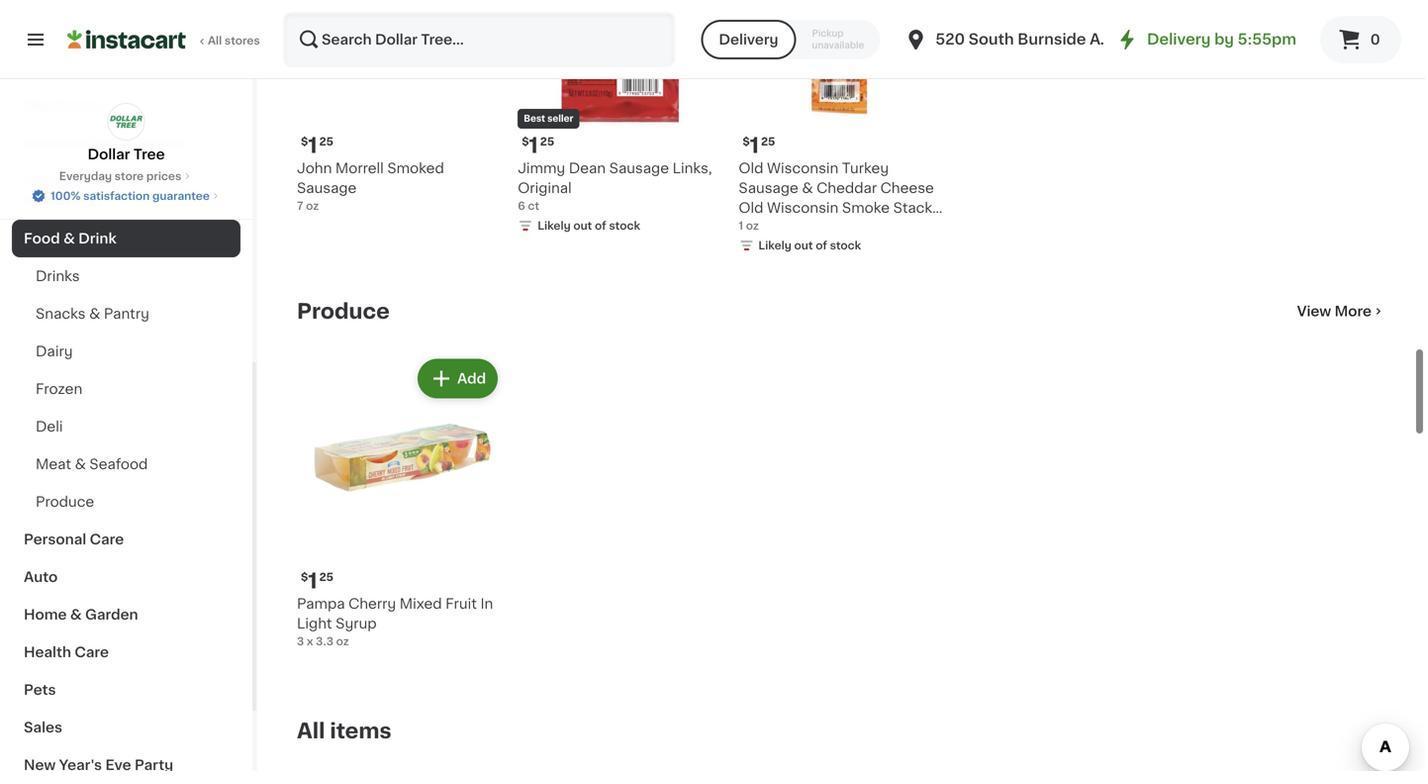 Task type: describe. For each thing, give the bounding box(es) containing it.
all stores
[[208, 35, 260, 46]]

product group
[[297, 355, 502, 649]]

satisfaction
[[83, 191, 150, 202]]

auto link
[[12, 559, 241, 596]]

stock for jimmy dean sausage links, original
[[609, 220, 641, 231]]

3
[[297, 636, 304, 647]]

1 for pampa cherry mixed fruit in light syrup
[[308, 571, 317, 591]]

meat & seafood
[[36, 458, 148, 471]]

2 old from the top
[[739, 201, 764, 215]]

dollar tree link
[[88, 103, 165, 164]]

view more link
[[1298, 302, 1386, 321]]

delivery for delivery by 5:55pm
[[1148, 32, 1212, 47]]

out for jimmy dean sausage links, original
[[574, 220, 592, 231]]

$ for old wisconsin turkey sausage & cheddar cheese old wisconsin smoke stack turkey sausage & cheddar cheese snack
[[743, 136, 750, 147]]

1 for john morrell smoked sausage
[[308, 135, 317, 156]]

out for old wisconsin turkey sausage & cheddar cheese old wisconsin smoke stack turkey sausage & cheddar cheese snack
[[795, 240, 814, 251]]

guarantee
[[152, 191, 210, 202]]

sausage up 1 oz
[[739, 181, 799, 195]]

service type group
[[702, 20, 881, 59]]

0 button
[[1321, 16, 1402, 63]]

everyday store prices
[[59, 171, 181, 182]]

frozen link
[[12, 370, 241, 408]]

auto
[[24, 570, 58, 584]]

deli link
[[12, 408, 241, 446]]

sausage up snack
[[789, 221, 849, 235]]

& inside apparel & accessories link
[[83, 137, 94, 151]]

food & drink link
[[12, 220, 241, 257]]

& inside meat & seafood link
[[75, 458, 86, 471]]

dairy link
[[12, 333, 241, 370]]

snacks & pantry link
[[12, 295, 241, 333]]

home improvement & hardware link
[[12, 162, 241, 220]]

6
[[518, 200, 525, 211]]

snacks & pantry
[[36, 307, 149, 321]]

add button
[[420, 361, 496, 397]]

stock for old wisconsin turkey sausage & cheddar cheese old wisconsin smoke stack turkey sausage & cheddar cheese snack
[[830, 240, 862, 251]]

health care
[[24, 646, 109, 660]]

dairy
[[36, 345, 73, 358]]

produce inside "link"
[[36, 495, 94, 509]]

520
[[936, 32, 966, 47]]

original
[[518, 181, 572, 195]]

likely out of stock for jimmy dean sausage links, original
[[538, 220, 641, 231]]

pampa cherry mixed fruit in light syrup 3 x 3.3 oz
[[297, 597, 493, 647]]

520 south burnside avenue
[[936, 32, 1148, 47]]

100% satisfaction guarantee button
[[31, 184, 222, 204]]

everyday
[[59, 171, 112, 182]]

health
[[24, 646, 71, 660]]

Search field
[[285, 14, 674, 65]]

view more
[[1298, 305, 1373, 318]]

1 vertical spatial cheddar
[[867, 221, 928, 235]]

5:55pm
[[1238, 32, 1297, 47]]

hardware
[[24, 194, 93, 208]]

100%
[[51, 191, 81, 202]]

accessories
[[98, 137, 186, 151]]

& inside snacks & pantry "link"
[[89, 307, 100, 321]]

likely for jimmy dean sausage links, original
[[538, 220, 571, 231]]

pantry
[[104, 307, 149, 321]]

dollar
[[88, 148, 130, 161]]

meat
[[36, 458, 71, 471]]

1 horizontal spatial produce link
[[297, 300, 390, 323]]

home & garden
[[24, 608, 138, 622]]

deli
[[36, 420, 63, 434]]

dollar tree
[[88, 148, 165, 161]]

0 horizontal spatial cheese
[[739, 240, 793, 254]]

instacart logo image
[[67, 28, 186, 51]]

fruit
[[446, 597, 477, 611]]

view
[[1298, 305, 1332, 318]]

home for home & garden
[[24, 608, 67, 622]]

seller
[[548, 114, 574, 123]]

mixed
[[400, 597, 442, 611]]

dollar tree logo image
[[107, 103, 145, 141]]

520 south burnside avenue button
[[904, 12, 1148, 67]]

burnside
[[1018, 32, 1087, 47]]

1 oz
[[739, 220, 759, 231]]

john morrell smoked sausage 7 oz
[[297, 161, 444, 211]]

south
[[969, 32, 1015, 47]]

syrup
[[336, 617, 377, 631]]

meat & seafood link
[[12, 446, 241, 483]]

by
[[1215, 32, 1235, 47]]

seafood
[[90, 458, 148, 471]]

25 for john morrell smoked sausage
[[319, 136, 334, 147]]

garden
[[85, 608, 138, 622]]

$ 1 25 for jimmy dean sausage links, original
[[522, 135, 555, 156]]

1 horizontal spatial turkey
[[843, 161, 889, 175]]

likely for old wisconsin turkey sausage & cheddar cheese old wisconsin smoke stack turkey sausage & cheddar cheese snack
[[759, 240, 792, 251]]

in
[[481, 597, 493, 611]]

jimmy dean sausage links, original 6 ct
[[518, 161, 713, 211]]

stores
[[225, 35, 260, 46]]

drinks
[[36, 269, 80, 283]]

0
[[1371, 33, 1381, 47]]

food & drink
[[24, 232, 117, 246]]

snacks
[[36, 307, 86, 321]]

delivery button
[[702, 20, 797, 59]]

avenue
[[1090, 32, 1148, 47]]

stack
[[894, 201, 933, 215]]

best
[[524, 114, 546, 123]]

sales link
[[12, 709, 241, 747]]

store
[[115, 171, 144, 182]]



Task type: vqa. For each thing, say whether or not it's contained in the screenshot.
all
yes



Task type: locate. For each thing, give the bounding box(es) containing it.
0 vertical spatial oz
[[306, 200, 319, 211]]

all for all stores
[[208, 35, 222, 46]]

home inside home improvement & hardware
[[24, 174, 67, 188]]

1 horizontal spatial likely
[[759, 240, 792, 251]]

1 vertical spatial old
[[739, 201, 764, 215]]

0 vertical spatial stock
[[609, 220, 641, 231]]

health care link
[[12, 634, 241, 671]]

delivery inside delivery button
[[719, 33, 779, 47]]

$ 1 25 up jimmy
[[522, 135, 555, 156]]

100% satisfaction guarantee
[[51, 191, 210, 202]]

care for personal care
[[90, 533, 124, 547]]

prices
[[146, 171, 181, 182]]

all stores link
[[67, 12, 261, 67]]

& left pantry
[[89, 307, 100, 321]]

sales
[[24, 721, 62, 735]]

care
[[90, 533, 124, 547], [75, 646, 109, 660]]

1 horizontal spatial delivery
[[1148, 32, 1212, 47]]

1 vertical spatial likely out of stock
[[759, 240, 862, 251]]

apparel & accessories link
[[12, 125, 241, 162]]

delivery by 5:55pm
[[1148, 32, 1297, 47]]

& inside home & garden link
[[70, 608, 82, 622]]

25 down best seller
[[540, 136, 555, 147]]

& right food
[[63, 232, 75, 246]]

1 home from the top
[[24, 174, 67, 188]]

apparel
[[24, 137, 79, 151]]

0 horizontal spatial turkey
[[739, 221, 786, 235]]

$ 1 25 inside the 'product' 'group'
[[301, 571, 334, 591]]

0 horizontal spatial likely out of stock
[[538, 220, 641, 231]]

1 vertical spatial all
[[297, 721, 325, 742]]

1 vertical spatial home
[[24, 608, 67, 622]]

stock down the smoke
[[830, 240, 862, 251]]

delivery for delivery
[[719, 33, 779, 47]]

0 horizontal spatial produce
[[36, 495, 94, 509]]

1 vertical spatial wisconsin
[[767, 201, 839, 215]]

0 vertical spatial of
[[595, 220, 607, 231]]

light
[[297, 617, 332, 631]]

1 horizontal spatial cheese
[[881, 181, 935, 195]]

25 for jimmy dean sausage links, original
[[540, 136, 555, 147]]

25 inside the 'product' 'group'
[[319, 572, 334, 583]]

& up snack
[[802, 181, 814, 195]]

cheddar down stack
[[867, 221, 928, 235]]

1 vertical spatial stock
[[830, 240, 862, 251]]

cheddar
[[817, 181, 877, 195], [867, 221, 928, 235]]

cheddar up the smoke
[[817, 181, 877, 195]]

oz inside pampa cherry mixed fruit in light syrup 3 x 3.3 oz
[[336, 636, 349, 647]]

1 vertical spatial produce link
[[12, 483, 241, 521]]

home
[[24, 174, 67, 188], [24, 608, 67, 622]]

add
[[457, 372, 486, 386]]

None search field
[[283, 12, 676, 67]]

best seller
[[524, 114, 574, 123]]

apparel & accessories
[[24, 137, 186, 151]]

1 vertical spatial of
[[816, 240, 828, 251]]

1 vertical spatial cheese
[[739, 240, 793, 254]]

links,
[[673, 161, 713, 175]]

frozen
[[36, 382, 82, 396]]

likely out of stock down 1 oz
[[759, 240, 862, 251]]

electronics link
[[12, 87, 241, 125]]

of
[[595, 220, 607, 231], [816, 240, 828, 251]]

1 vertical spatial produce
[[36, 495, 94, 509]]

all items
[[297, 721, 392, 742]]

$ down best
[[522, 136, 529, 147]]

likely out of stock for old wisconsin turkey sausage & cheddar cheese old wisconsin smoke stack turkey sausage & cheddar cheese snack
[[759, 240, 862, 251]]

all
[[208, 35, 222, 46], [297, 721, 325, 742]]

0 vertical spatial cheddar
[[817, 181, 877, 195]]

25
[[319, 136, 334, 147], [761, 136, 776, 147], [540, 136, 555, 147], [319, 572, 334, 583]]

personal care
[[24, 533, 124, 547]]

0 vertical spatial cheese
[[881, 181, 935, 195]]

1 horizontal spatial produce
[[297, 301, 390, 322]]

2 horizontal spatial oz
[[746, 220, 759, 231]]

1
[[308, 135, 317, 156], [750, 135, 760, 156], [529, 135, 538, 156], [739, 220, 744, 231], [308, 571, 317, 591]]

0 horizontal spatial all
[[208, 35, 222, 46]]

drinks link
[[12, 257, 241, 295]]

25 up john
[[319, 136, 334, 147]]

1 vertical spatial out
[[795, 240, 814, 251]]

home for home improvement & hardware
[[24, 174, 67, 188]]

x
[[307, 636, 313, 647]]

$ 1 25 up pampa
[[301, 571, 334, 591]]

items
[[330, 721, 392, 742]]

25 up pampa
[[319, 572, 334, 583]]

$ for jimmy dean sausage links, original
[[522, 136, 529, 147]]

sausage inside jimmy dean sausage links, original 6 ct
[[610, 161, 669, 175]]

home up hardware
[[24, 174, 67, 188]]

1 inside the 'product' 'group'
[[308, 571, 317, 591]]

all left stores
[[208, 35, 222, 46]]

1 horizontal spatial oz
[[336, 636, 349, 647]]

25 for old wisconsin turkey sausage & cheddar cheese old wisconsin smoke stack turkey sausage & cheddar cheese snack
[[761, 136, 776, 147]]

$ 1 25 for old wisconsin turkey sausage & cheddar cheese old wisconsin smoke stack turkey sausage & cheddar cheese snack
[[743, 135, 776, 156]]

1 horizontal spatial likely out of stock
[[759, 240, 862, 251]]

0 horizontal spatial oz
[[306, 200, 319, 211]]

0 vertical spatial likely
[[538, 220, 571, 231]]

0 vertical spatial turkey
[[843, 161, 889, 175]]

$ for john morrell smoked sausage
[[301, 136, 308, 147]]

1 horizontal spatial all
[[297, 721, 325, 742]]

1 for old wisconsin turkey sausage & cheddar cheese old wisconsin smoke stack turkey sausage & cheddar cheese snack
[[750, 135, 760, 156]]

likely out of stock
[[538, 220, 641, 231], [759, 240, 862, 251]]

likely down 1 oz
[[759, 240, 792, 251]]

old wisconsin turkey sausage & cheddar cheese old wisconsin smoke stack turkey sausage & cheddar cheese snack
[[739, 161, 935, 254]]

electronics
[[24, 99, 105, 113]]

$ up 1 oz
[[743, 136, 750, 147]]

0 vertical spatial home
[[24, 174, 67, 188]]

0 horizontal spatial delivery
[[719, 33, 779, 47]]

delivery inside delivery by 5:55pm link
[[1148, 32, 1212, 47]]

& up everyday
[[83, 137, 94, 151]]

wisconsin
[[767, 161, 839, 175], [767, 201, 839, 215]]

& right the meat
[[75, 458, 86, 471]]

cheese up stack
[[881, 181, 935, 195]]

care for health care
[[75, 646, 109, 660]]

snack
[[796, 240, 839, 254]]

0 vertical spatial produce link
[[297, 300, 390, 323]]

likely
[[538, 220, 571, 231], [759, 240, 792, 251]]

likely out of stock down jimmy dean sausage links, original 6 ct
[[538, 220, 641, 231]]

0 horizontal spatial likely
[[538, 220, 571, 231]]

& inside home improvement & hardware
[[170, 174, 181, 188]]

$ 1 25 up john
[[301, 135, 334, 156]]

tree
[[134, 148, 165, 161]]

personal
[[24, 533, 86, 547]]

stock down jimmy dean sausage links, original 6 ct
[[609, 220, 641, 231]]

0 vertical spatial likely out of stock
[[538, 220, 641, 231]]

morrell
[[336, 161, 384, 175]]

1 old from the top
[[739, 161, 764, 175]]

0 vertical spatial all
[[208, 35, 222, 46]]

$
[[301, 136, 308, 147], [743, 136, 750, 147], [522, 136, 529, 147], [301, 572, 308, 583]]

1 vertical spatial oz
[[746, 220, 759, 231]]

0 horizontal spatial stock
[[609, 220, 641, 231]]

drink
[[78, 232, 117, 246]]

$ 1 25 for pampa cherry mixed fruit in light syrup
[[301, 571, 334, 591]]

$ 1 25 up 1 oz
[[743, 135, 776, 156]]

1 vertical spatial likely
[[759, 240, 792, 251]]

0 vertical spatial old
[[739, 161, 764, 175]]

old
[[739, 161, 764, 175], [739, 201, 764, 215]]

& up guarantee
[[170, 174, 181, 188]]

$ inside the 'product' 'group'
[[301, 572, 308, 583]]

2 home from the top
[[24, 608, 67, 622]]

sausage down john
[[297, 181, 357, 195]]

1 wisconsin from the top
[[767, 161, 839, 175]]

more
[[1335, 305, 1373, 318]]

25 for pampa cherry mixed fruit in light syrup
[[319, 572, 334, 583]]

0 vertical spatial produce
[[297, 301, 390, 322]]

oz inside the john morrell smoked sausage 7 oz
[[306, 200, 319, 211]]

1 for jimmy dean sausage links, original
[[529, 135, 538, 156]]

1 horizontal spatial stock
[[830, 240, 862, 251]]

0 vertical spatial out
[[574, 220, 592, 231]]

1 vertical spatial care
[[75, 646, 109, 660]]

$ up john
[[301, 136, 308, 147]]

&
[[83, 137, 94, 151], [170, 174, 181, 188], [802, 181, 814, 195], [853, 221, 864, 235], [63, 232, 75, 246], [89, 307, 100, 321], [75, 458, 86, 471], [70, 608, 82, 622]]

& left garden
[[70, 608, 82, 622]]

cheese
[[881, 181, 935, 195], [739, 240, 793, 254]]

sausage right dean
[[610, 161, 669, 175]]

care up 'auto' link
[[90, 533, 124, 547]]

likely down ct at the left top of page
[[538, 220, 571, 231]]

sausage inside the john morrell smoked sausage 7 oz
[[297, 181, 357, 195]]

care inside personal care link
[[90, 533, 124, 547]]

1 horizontal spatial out
[[795, 240, 814, 251]]

smoked
[[388, 161, 444, 175]]

$ up pampa
[[301, 572, 308, 583]]

all left items
[[297, 721, 325, 742]]

0 horizontal spatial of
[[595, 220, 607, 231]]

& inside food & drink link
[[63, 232, 75, 246]]

1 vertical spatial turkey
[[739, 221, 786, 235]]

1 horizontal spatial of
[[816, 240, 828, 251]]

item carousel region
[[269, 0, 1414, 268]]

0 horizontal spatial out
[[574, 220, 592, 231]]

of for old wisconsin turkey sausage & cheddar cheese old wisconsin smoke stack turkey sausage & cheddar cheese snack
[[816, 240, 828, 251]]

pets
[[24, 683, 56, 697]]

0 vertical spatial wisconsin
[[767, 161, 839, 175]]

pampa
[[297, 597, 345, 611]]

0 horizontal spatial produce link
[[12, 483, 241, 521]]

0 vertical spatial care
[[90, 533, 124, 547]]

2 wisconsin from the top
[[767, 201, 839, 215]]

of for jimmy dean sausage links, original
[[595, 220, 607, 231]]

out
[[574, 220, 592, 231], [795, 240, 814, 251]]

care inside health care link
[[75, 646, 109, 660]]

smoke
[[843, 201, 890, 215]]

improvement
[[70, 174, 166, 188]]

$ 1 25 for john morrell smoked sausage
[[301, 135, 334, 156]]

oz
[[306, 200, 319, 211], [746, 220, 759, 231], [336, 636, 349, 647]]

cherry
[[349, 597, 396, 611]]

25 up old wisconsin turkey sausage & cheddar cheese old wisconsin smoke stack turkey sausage & cheddar cheese snack
[[761, 136, 776, 147]]

dean
[[569, 161, 606, 175]]

ct
[[528, 200, 540, 211]]

home up health
[[24, 608, 67, 622]]

home improvement & hardware
[[24, 174, 181, 208]]

$ for pampa cherry mixed fruit in light syrup
[[301, 572, 308, 583]]

cheese down 1 oz
[[739, 240, 793, 254]]

2 vertical spatial oz
[[336, 636, 349, 647]]

home & garden link
[[12, 596, 241, 634]]

personal care link
[[12, 521, 241, 559]]

produce link
[[297, 300, 390, 323], [12, 483, 241, 521]]

7
[[297, 200, 303, 211]]

all for all items
[[297, 721, 325, 742]]

care down home & garden
[[75, 646, 109, 660]]

jimmy
[[518, 161, 566, 175]]

3.3
[[316, 636, 334, 647]]

delivery
[[1148, 32, 1212, 47], [719, 33, 779, 47]]

& down the smoke
[[853, 221, 864, 235]]



